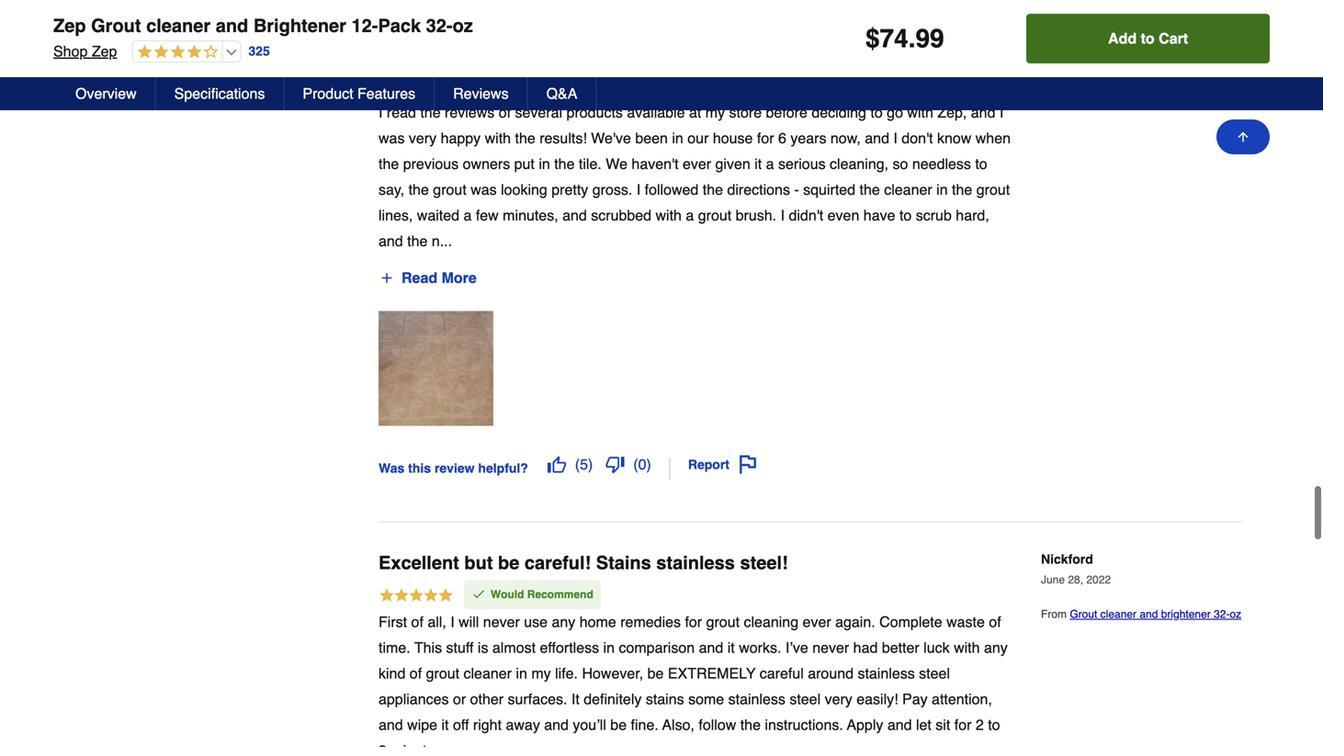 Task type: vqa. For each thing, say whether or not it's contained in the screenshot.
2nd Recommend from the bottom
yes



Task type: locate. For each thing, give the bounding box(es) containing it.
1 vertical spatial it
[[728, 640, 735, 657]]

very inside the i read the reviews of several products available at my store before deciding to go with zep, and i was very happy with the results! we've been in our house for 6 years now, and i don't know when the previous owners put in the tile. we haven't ever given it a serious cleaning, so needless to say, the grout was looking pretty gross. i followed the directions - squirted the cleaner in the grout lines, waited a few minutes, and scrubbed with a grout brush. i didn't even have to scrub hard, and the n...
[[409, 130, 437, 147]]

1 would recommend from the top
[[491, 78, 594, 91]]

have
[[864, 207, 896, 224]]

1 would from the top
[[491, 78, 524, 91]]

stainless up easily! on the bottom right
[[858, 665, 915, 682]]

would right checkmark image
[[491, 588, 524, 601]]

from
[[1042, 98, 1067, 111], [1042, 608, 1067, 621]]

0 vertical spatial from grout cleaner and brightener 32-oz
[[1042, 98, 1242, 111]]

1 vertical spatial from grout cleaner and brightener 32-oz
[[1042, 608, 1242, 621]]

i
[[379, 104, 383, 121], [1000, 104, 1004, 121], [894, 130, 898, 147], [637, 181, 641, 198], [781, 207, 785, 224], [451, 614, 455, 631]]

0 vertical spatial recommend
[[528, 78, 594, 91]]

32- for first of all, i will never use any home remedies for grout cleaning ever again. complete waste of time. this stuff is almost effortless in comparison and it works. i've never had better luck with any kind of grout cleaner in my life. however, be extremely careful around stainless steel appliances or other surfaces. it definitely stains some stainless steel very easily! pay attention, and wipe it off right away and you'll be fine. also, follow the instructions. apply and let sit for 2 to 3 minute...
[[1215, 608, 1231, 621]]

instructions.
[[765, 717, 844, 734]]

it
[[755, 155, 762, 172], [728, 640, 735, 657], [442, 717, 449, 734]]

5 stars image
[[379, 77, 454, 97], [379, 587, 454, 607]]

the up "hard,"
[[952, 181, 973, 198]]

i down features
[[379, 104, 383, 121]]

1 vertical spatial my
[[532, 665, 551, 682]]

june
[[1042, 574, 1066, 586]]

$ 74 . 99
[[866, 24, 945, 53]]

looking
[[501, 181, 548, 198]]

2 vertical spatial oz
[[1231, 608, 1242, 621]]

a up directions
[[766, 155, 775, 172]]

also,
[[663, 717, 695, 734]]

it left works. at the right of page
[[728, 640, 735, 657]]

pretty
[[552, 181, 589, 198]]

stains
[[596, 552, 652, 574]]

oz for first of all, i will never use any home remedies for grout cleaning ever again. complete waste of time. this stuff is almost effortless in comparison and it works. i've never had better luck with any kind of grout cleaner in my life. however, be extremely careful around stainless steel appliances or other surfaces. it definitely stains some stainless steel very easily! pay attention, and wipe it off right away and you'll be fine. also, follow the instructions. apply and let sit for 2 to 3 minute...
[[1231, 608, 1242, 621]]

grout cleaner and brightener 32-oz link for first of all, i will never use any home remedies for grout cleaning ever again. complete waste of time. this stuff is almost effortless in comparison and it works. i've never had better luck with any kind of grout cleaner in my life. however, be extremely careful around stainless steel appliances or other surfaces. it definitely stains some stainless steel very easily! pay attention, and wipe it off right away and you'll be fine. also, follow the instructions. apply and let sit for 2 to 3 minute...
[[1070, 608, 1242, 621]]

2 ) from the left
[[647, 456, 652, 473]]

0 vertical spatial 5 stars image
[[379, 77, 454, 97]]

grout cleaner and brightener 32-oz link down 2022
[[1070, 608, 1242, 621]]

grout down january 19, 2023
[[1070, 98, 1098, 111]]

0 vertical spatial never
[[483, 614, 520, 631]]

had
[[854, 640, 878, 657]]

hard,
[[956, 207, 990, 224]]

stainless down careful
[[729, 691, 786, 708]]

2022
[[1087, 574, 1112, 586]]

the right read
[[420, 104, 441, 121]]

2 5 stars image from the top
[[379, 587, 454, 607]]

( 0 )
[[634, 456, 652, 473]]

0 vertical spatial brightener
[[1162, 98, 1212, 111]]

0 horizontal spatial ever
[[683, 155, 712, 172]]

features
[[358, 85, 416, 102]]

1 grout cleaner and brightener 32-oz link from the top
[[1070, 98, 1242, 111]]

from down january
[[1042, 98, 1067, 111]]

1 horizontal spatial my
[[706, 104, 725, 121]]

2 horizontal spatial be
[[648, 665, 664, 682]]

1 ) from the left
[[588, 456, 593, 473]]

2 horizontal spatial for
[[955, 717, 972, 734]]

0 vertical spatial zep
[[53, 15, 86, 36]]

product
[[303, 85, 354, 102]]

2 brightener from the top
[[1162, 608, 1212, 621]]

to right 2
[[989, 717, 1001, 734]]

was this review helpful?
[[379, 461, 529, 476]]

grout
[[91, 15, 141, 36], [1070, 98, 1098, 111], [1070, 608, 1098, 621]]

for left 2
[[955, 717, 972, 734]]

1 horizontal spatial (
[[634, 456, 639, 473]]

be left the 'fine.'
[[611, 717, 627, 734]]

0 vertical spatial steel
[[920, 665, 951, 682]]

say,
[[379, 181, 405, 198]]

thumb up image
[[548, 455, 566, 474]]

2 recommend from the top
[[528, 588, 594, 601]]

1 vertical spatial never
[[813, 640, 850, 657]]

zep up shop
[[53, 15, 86, 36]]

steel down luck
[[920, 665, 951, 682]]

any up 'effortless'
[[552, 614, 576, 631]]

cleaner down "2023"
[[1101, 98, 1137, 111]]

2 would from the top
[[491, 588, 524, 601]]

5 stars image up all,
[[379, 587, 454, 607]]

1 horizontal spatial very
[[825, 691, 853, 708]]

from grout cleaner and brightener 32-oz down "2023"
[[1042, 98, 1242, 111]]

2 from from the top
[[1042, 608, 1067, 621]]

1 vertical spatial very
[[825, 691, 853, 708]]

) right thumb down icon
[[647, 456, 652, 473]]

pay
[[903, 691, 928, 708]]

1 vertical spatial be
[[648, 665, 664, 682]]

1 vertical spatial any
[[985, 640, 1008, 657]]

stainless left the steel!
[[657, 552, 735, 574]]

with down followed
[[656, 207, 682, 224]]

0 horizontal spatial zep
[[53, 15, 86, 36]]

1 vertical spatial steel
[[790, 691, 821, 708]]

grout down 28,
[[1070, 608, 1098, 621]]

0 horizontal spatial be
[[498, 552, 520, 574]]

was down read
[[379, 130, 405, 147]]

review
[[435, 461, 475, 476]]

in down almost
[[516, 665, 528, 682]]

0 horizontal spatial for
[[685, 614, 703, 631]]

0 horizontal spatial )
[[588, 456, 593, 473]]

a left few
[[464, 207, 472, 224]]

q&a button
[[528, 77, 597, 110]]

1 vertical spatial oz
[[1231, 98, 1242, 111]]

1 vertical spatial grout
[[1070, 98, 1098, 111]]

1 recommend from the top
[[528, 78, 594, 91]]

0 vertical spatial any
[[552, 614, 576, 631]]

0 horizontal spatial (
[[575, 456, 580, 473]]

0 vertical spatial my
[[706, 104, 725, 121]]

lines,
[[379, 207, 413, 224]]

waste
[[947, 614, 985, 631]]

0 vertical spatial would
[[491, 78, 524, 91]]

grout up works. at the right of page
[[707, 614, 740, 631]]

32- for i read the reviews of several products available at my store before deciding to go with zep, and i was very happy with the results! we've been in our house for 6 years now, and i don't know when the previous owners put in the tile. we haven't ever given it a serious cleaning, so needless to say, the grout was looking pretty gross. i followed the directions - squirted the cleaner in the grout lines, waited a few minutes, and scrubbed with a grout brush. i didn't even have to scrub hard, and the n...
[[1215, 98, 1231, 111]]

https://photos us.bazaarvoice.com/photo/2/cghvdg86bg93zxm/fdc361ce ba4c 5707 bcf1 13ef847341ca image
[[379, 311, 494, 426]]

read more
[[402, 269, 477, 286]]

would recommend up 'use'
[[491, 588, 594, 601]]

0 horizontal spatial steel
[[790, 691, 821, 708]]

1 ( from the left
[[575, 456, 580, 473]]

the up say,
[[379, 155, 399, 172]]

1 from grout cleaner and brightener 32-oz from the top
[[1042, 98, 1242, 111]]

0 horizontal spatial any
[[552, 614, 576, 631]]

0 vertical spatial 32-
[[426, 15, 453, 36]]

oz for i read the reviews of several products available at my store before deciding to go with zep, and i was very happy with the results! we've been in our house for 6 years now, and i don't know when the previous owners put in the tile. we haven't ever given it a serious cleaning, so needless to say, the grout was looking pretty gross. i followed the directions - squirted the cleaner in the grout lines, waited a few minutes, and scrubbed with a grout brush. i didn't even have to scrub hard, and the n...
[[1231, 98, 1242, 111]]

1 vertical spatial ever
[[803, 614, 832, 631]]

ever inside the i read the reviews of several products available at my store before deciding to go with zep, and i was very happy with the results! we've been in our house for 6 years now, and i don't know when the previous owners put in the tile. we haven't ever given it a serious cleaning, so needless to say, the grout was looking pretty gross. i followed the directions - squirted the cleaner in the grout lines, waited a few minutes, and scrubbed with a grout brush. i didn't even have to scrub hard, and the n...
[[683, 155, 712, 172]]

ever down our
[[683, 155, 712, 172]]

very up previous
[[409, 130, 437, 147]]

didn't
[[789, 207, 824, 224]]

happy
[[441, 130, 481, 147]]

comparison
[[619, 640, 695, 657]]

you'll
[[573, 717, 607, 734]]

0 vertical spatial very
[[409, 130, 437, 147]]

helpful?
[[478, 461, 529, 476]]

ever up i've
[[803, 614, 832, 631]]

in down "needless"
[[937, 181, 948, 198]]

almost
[[493, 640, 536, 657]]

0 vertical spatial for
[[757, 130, 775, 147]]

very down around
[[825, 691, 853, 708]]

my right at
[[706, 104, 725, 121]]

with down waste
[[954, 640, 981, 657]]

several
[[515, 104, 563, 121]]

of
[[499, 104, 511, 121], [411, 614, 424, 631], [990, 614, 1002, 631], [410, 665, 422, 682]]

and
[[216, 15, 248, 36], [1140, 98, 1159, 111], [972, 104, 996, 121], [865, 130, 890, 147], [563, 207, 587, 224], [379, 233, 403, 250], [1140, 608, 1159, 621], [699, 640, 724, 657], [379, 717, 403, 734], [545, 717, 569, 734], [888, 717, 912, 734]]

recommend down careful!
[[528, 588, 594, 601]]

) for ( 5 )
[[588, 456, 593, 473]]

never up around
[[813, 640, 850, 657]]

1 vertical spatial 5 stars image
[[379, 587, 454, 607]]

1 vertical spatial grout cleaner and brightener 32-oz link
[[1070, 608, 1242, 621]]

follow
[[699, 717, 737, 734]]

specifications button
[[156, 77, 284, 110]]

to
[[1141, 30, 1155, 47], [871, 104, 883, 121], [976, 155, 988, 172], [900, 207, 912, 224], [989, 717, 1001, 734]]

recommend for products
[[528, 78, 594, 91]]

5 stars image up read
[[379, 77, 454, 97]]

1 vertical spatial recommend
[[528, 588, 594, 601]]

first
[[379, 614, 407, 631]]

to right add
[[1141, 30, 1155, 47]]

grout cleaner and brightener 32-oz link down "2023"
[[1070, 98, 1242, 111]]

careful
[[760, 665, 804, 682]]

of right kind
[[410, 665, 422, 682]]

it right given
[[755, 155, 762, 172]]

grout up shop zep on the top of the page
[[91, 15, 141, 36]]

for right remedies at the bottom of the page
[[685, 614, 703, 631]]

a down followed
[[686, 207, 694, 224]]

grout up waited
[[433, 181, 467, 198]]

5 stars image for of
[[379, 587, 454, 607]]

the right follow
[[741, 717, 761, 734]]

32-
[[426, 15, 453, 36], [1215, 98, 1231, 111], [1215, 608, 1231, 621]]

1 vertical spatial brightener
[[1162, 608, 1212, 621]]

2 horizontal spatial it
[[755, 155, 762, 172]]

of right waste
[[990, 614, 1002, 631]]

1 vertical spatial from
[[1042, 608, 1067, 621]]

go
[[887, 104, 904, 121]]

put
[[515, 155, 535, 172]]

steel!
[[741, 552, 789, 574]]

from grout cleaner and brightener 32-oz down 2022
[[1042, 608, 1242, 621]]

never up almost
[[483, 614, 520, 631]]

january 19, 2023
[[1042, 64, 1127, 77]]

surfaces.
[[508, 691, 568, 708]]

1 vertical spatial would
[[491, 588, 524, 601]]

2 vertical spatial it
[[442, 717, 449, 734]]

for left 6
[[757, 130, 775, 147]]

will
[[459, 614, 479, 631]]

1 vertical spatial would recommend
[[491, 588, 594, 601]]

0 vertical spatial was
[[379, 130, 405, 147]]

2 ( from the left
[[634, 456, 639, 473]]

zep,
[[938, 104, 967, 121]]

the
[[420, 104, 441, 121], [515, 130, 536, 147], [379, 155, 399, 172], [555, 155, 575, 172], [409, 181, 429, 198], [703, 181, 724, 198], [860, 181, 881, 198], [952, 181, 973, 198], [407, 233, 428, 250], [741, 717, 761, 734]]

of left all,
[[411, 614, 424, 631]]

zep right shop
[[92, 43, 117, 60]]

checkmark image
[[472, 77, 486, 92]]

ever
[[683, 155, 712, 172], [803, 614, 832, 631]]

1 horizontal spatial steel
[[920, 665, 951, 682]]

) left thumb down icon
[[588, 456, 593, 473]]

2 would recommend from the top
[[491, 588, 594, 601]]

1 5 stars image from the top
[[379, 77, 454, 97]]

$
[[866, 24, 880, 53]]

be down the comparison
[[648, 665, 664, 682]]

my left life.
[[532, 665, 551, 682]]

0 horizontal spatial very
[[409, 130, 437, 147]]

0 vertical spatial would recommend
[[491, 78, 594, 91]]

cleaner up other
[[464, 665, 512, 682]]

overview button
[[57, 77, 156, 110]]

19,
[[1084, 64, 1099, 77]]

( right the thumb up icon
[[575, 456, 580, 473]]

0 vertical spatial grout cleaner and brightener 32-oz link
[[1070, 98, 1242, 111]]

flag image
[[739, 455, 758, 474]]

would recommend up several
[[491, 78, 594, 91]]

steel
[[920, 665, 951, 682], [790, 691, 821, 708]]

grout for first of all, i will never use any home remedies for grout cleaning ever again. complete waste of time. this stuff is almost effortless in comparison and it works. i've never had better luck with any kind of grout cleaner in my life. however, be extremely careful around stainless steel appliances or other surfaces. it definitely stains some stainless steel very easily! pay attention, and wipe it off right away and you'll be fine. also, follow the instructions. apply and let sit for 2 to 3 minute...
[[1070, 608, 1098, 621]]

my
[[706, 104, 725, 121], [532, 665, 551, 682]]

brightener
[[1162, 98, 1212, 111], [1162, 608, 1212, 621]]

when
[[976, 130, 1011, 147]]

was
[[379, 461, 405, 476]]

oz
[[453, 15, 473, 36], [1231, 98, 1242, 111], [1231, 608, 1242, 621]]

excellent
[[379, 552, 460, 574]]

any down waste
[[985, 640, 1008, 657]]

with inside first of all, i will never use any home remedies for grout cleaning ever again. complete waste of time. this stuff is almost effortless in comparison and it works. i've never had better luck with any kind of grout cleaner in my life. however, be extremely careful around stainless steel appliances or other surfaces. it definitely stains some stainless steel very easily! pay attention, and wipe it off right away and you'll be fine. also, follow the instructions. apply and let sit for 2 to 3 minute...
[[954, 640, 981, 657]]

however,
[[582, 665, 644, 682]]

stuff
[[446, 640, 474, 657]]

be right but
[[498, 552, 520, 574]]

1 horizontal spatial ever
[[803, 614, 832, 631]]

steel up instructions.
[[790, 691, 821, 708]]

i right all,
[[451, 614, 455, 631]]

checkmark image
[[472, 587, 486, 602]]

this
[[408, 461, 431, 476]]

1 horizontal spatial for
[[757, 130, 775, 147]]

was
[[379, 130, 405, 147], [471, 181, 497, 198]]

even
[[828, 207, 860, 224]]

cleaner inside the i read the reviews of several products available at my store before deciding to go with zep, and i was very happy with the results! we've been in our house for 6 years now, and i don't know when the previous owners put in the tile. we haven't ever given it a serious cleaning, so needless to say, the grout was looking pretty gross. i followed the directions - squirted the cleaner in the grout lines, waited a few minutes, and scrubbed with a grout brush. i didn't even have to scrub hard, and the n...
[[885, 181, 933, 198]]

0 vertical spatial from
[[1042, 98, 1067, 111]]

my inside first of all, i will never use any home remedies for grout cleaning ever again. complete waste of time. this stuff is almost effortless in comparison and it works. i've never had better luck with any kind of grout cleaner in my life. however, be extremely careful around stainless steel appliances or other surfaces. it definitely stains some stainless steel very easily! pay attention, and wipe it off right away and you'll be fine. also, follow the instructions. apply and let sit for 2 to 3 minute...
[[532, 665, 551, 682]]

in left our
[[672, 130, 684, 147]]

( right thumb down icon
[[634, 456, 639, 473]]

2 vertical spatial be
[[611, 717, 627, 734]]

product features button
[[284, 77, 435, 110]]

0 horizontal spatial my
[[532, 665, 551, 682]]

appliances
[[379, 691, 449, 708]]

from down 'june'
[[1042, 608, 1067, 621]]

grout cleaner and brightener 32-oz link
[[1070, 98, 1242, 111], [1070, 608, 1242, 621]]

nickford
[[1042, 552, 1094, 567]]

i up when at the right top of the page
[[1000, 104, 1004, 121]]

recommend up several
[[528, 78, 594, 91]]

2 vertical spatial 32-
[[1215, 608, 1231, 621]]

the down given
[[703, 181, 724, 198]]

1 horizontal spatial )
[[647, 456, 652, 473]]

would right checkmark icon at left
[[491, 78, 524, 91]]

thumb down image
[[606, 455, 625, 474]]

cleaner down so
[[885, 181, 933, 198]]

1 brightener from the top
[[1162, 98, 1212, 111]]

( 5 )
[[575, 456, 593, 473]]

it left 'off'
[[442, 717, 449, 734]]

1 vertical spatial 32-
[[1215, 98, 1231, 111]]

0 vertical spatial it
[[755, 155, 762, 172]]

directions
[[728, 181, 791, 198]]

2 vertical spatial grout
[[1070, 608, 1098, 621]]

2 from grout cleaner and brightener 32-oz from the top
[[1042, 608, 1242, 621]]

1 from from the top
[[1042, 98, 1067, 111]]

was down owners on the left top
[[471, 181, 497, 198]]

from for first of all, i will never use any home remedies for grout cleaning ever again. complete waste of time. this stuff is almost effortless in comparison and it works. i've never had better luck with any kind of grout cleaner in my life. however, be extremely careful around stainless steel appliances or other surfaces. it definitely stains some stainless steel very easily! pay attention, and wipe it off right away and you'll be fine. also, follow the instructions. apply and let sit for 2 to 3 minute...
[[1042, 608, 1067, 621]]

0 vertical spatial ever
[[683, 155, 712, 172]]

would recommend for products
[[491, 78, 594, 91]]

of down reviews
[[499, 104, 511, 121]]

2 grout cleaner and brightener 32-oz link from the top
[[1070, 608, 1242, 621]]

2 vertical spatial for
[[955, 717, 972, 734]]

i inside first of all, i will never use any home remedies for grout cleaning ever again. complete waste of time. this stuff is almost effortless in comparison and it works. i've never had better luck with any kind of grout cleaner in my life. however, be extremely careful around stainless steel appliances or other surfaces. it definitely stains some stainless steel very easily! pay attention, and wipe it off right away and you'll be fine. also, follow the instructions. apply and let sit for 2 to 3 minute...
[[451, 614, 455, 631]]

cleaner
[[146, 15, 211, 36], [1101, 98, 1137, 111], [885, 181, 933, 198], [1101, 608, 1137, 621], [464, 665, 512, 682]]

0 vertical spatial grout
[[91, 15, 141, 36]]

1 vertical spatial was
[[471, 181, 497, 198]]

0 horizontal spatial never
[[483, 614, 520, 631]]

would for several
[[491, 78, 524, 91]]

brightener for i read the reviews of several products available at my store before deciding to go with zep, and i was very happy with the results! we've been in our house for 6 years now, and i don't know when the previous owners put in the tile. we haven't ever given it a serious cleaning, so needless to say, the grout was looking pretty gross. i followed the directions - squirted the cleaner in the grout lines, waited a few minutes, and scrubbed with a grout brush. i didn't even have to scrub hard, and the n...
[[1162, 98, 1212, 111]]

i left don't
[[894, 130, 898, 147]]

deciding
[[812, 104, 867, 121]]

1 vertical spatial zep
[[92, 43, 117, 60]]

cart
[[1159, 30, 1189, 47]]



Task type: describe. For each thing, give the bounding box(es) containing it.
away
[[506, 717, 540, 734]]

followed
[[645, 181, 699, 198]]

in up however,
[[604, 640, 615, 657]]

1 horizontal spatial be
[[611, 717, 627, 734]]

we've
[[591, 130, 631, 147]]

but
[[465, 552, 493, 574]]

arrow up image
[[1237, 130, 1251, 144]]

add to cart
[[1109, 30, 1189, 47]]

ever inside first of all, i will never use any home remedies for grout cleaning ever again. complete waste of time. this stuff is almost effortless in comparison and it works. i've never had better luck with any kind of grout cleaner in my life. however, be extremely careful around stainless steel appliances or other surfaces. it definitely stains some stainless steel very easily! pay attention, and wipe it off right away and you'll be fine. also, follow the instructions. apply and let sit for 2 to 3 minute...
[[803, 614, 832, 631]]

easily!
[[857, 691, 899, 708]]

from grout cleaner and brightener 32-oz for first of all, i will never use any home remedies for grout cleaning ever again. complete waste of time. this stuff is almost effortless in comparison and it works. i've never had better luck with any kind of grout cleaner in my life. however, be extremely careful around stainless steel appliances or other surfaces. it definitely stains some stainless steel very easily! pay attention, and wipe it off right away and you'll be fine. also, follow the instructions. apply and let sit for 2 to 3 minute...
[[1042, 608, 1242, 621]]

few
[[476, 207, 499, 224]]

grout up "hard,"
[[977, 181, 1011, 198]]

fine.
[[631, 717, 659, 734]]

the left tile.
[[555, 155, 575, 172]]

careful!
[[525, 552, 591, 574]]

serious
[[779, 155, 826, 172]]

0 horizontal spatial it
[[442, 717, 449, 734]]

brightener for first of all, i will never use any home remedies for grout cleaning ever again. complete waste of time. this stuff is almost effortless in comparison and it works. i've never had better luck with any kind of grout cleaner in my life. however, be extremely careful around stainless steel appliances or other surfaces. it definitely stains some stainless steel very easily! pay attention, and wipe it off right away and you'll be fine. also, follow the instructions. apply and let sit for 2 to 3 minute...
[[1162, 608, 1212, 621]]

1 horizontal spatial was
[[471, 181, 497, 198]]

again.
[[836, 614, 876, 631]]

specifications
[[174, 85, 265, 102]]

years
[[791, 130, 827, 147]]

to left go at top right
[[871, 104, 883, 121]]

or
[[453, 691, 466, 708]]

2 horizontal spatial a
[[766, 155, 775, 172]]

more
[[442, 269, 477, 286]]

store
[[730, 104, 762, 121]]

shop zep
[[53, 43, 117, 60]]

1 horizontal spatial any
[[985, 640, 1008, 657]]

cleaner down 2022
[[1101, 608, 1137, 621]]

the left n...
[[407, 233, 428, 250]]

1 horizontal spatial zep
[[92, 43, 117, 60]]

5
[[580, 456, 588, 473]]

know
[[938, 130, 972, 147]]

let
[[917, 717, 932, 734]]

to inside first of all, i will never use any home remedies for grout cleaning ever again. complete waste of time. this stuff is almost effortless in comparison and it works. i've never had better luck with any kind of grout cleaner in my life. however, be extremely careful around stainless steel appliances or other surfaces. it definitely stains some stainless steel very easily! pay attention, and wipe it off right away and you'll be fine. also, follow the instructions. apply and let sit for 2 to 3 minute...
[[989, 717, 1001, 734]]

the up the put
[[515, 130, 536, 147]]

with up owners on the left top
[[485, 130, 511, 147]]

0 vertical spatial be
[[498, 552, 520, 574]]

don't
[[902, 130, 934, 147]]

needless
[[913, 155, 972, 172]]

plus image
[[380, 271, 394, 285]]

would for never
[[491, 588, 524, 601]]

is
[[478, 640, 489, 657]]

available
[[627, 104, 685, 121]]

reviews
[[445, 104, 495, 121]]

i read the reviews of several products available at my store before deciding to go with zep, and i was very happy with the results! we've been in our house for 6 years now, and i don't know when the previous owners put in the tile. we haven't ever given it a serious cleaning, so needless to say, the grout was looking pretty gross. i followed the directions - squirted the cleaner in the grout lines, waited a few minutes, and scrubbed with a grout brush. i didn't even have to scrub hard, and the n...
[[379, 104, 1011, 250]]

products
[[567, 104, 623, 121]]

gross.
[[593, 181, 633, 198]]

0 vertical spatial stainless
[[657, 552, 735, 574]]

zep grout cleaner and brightener 12-pack 32-oz
[[53, 15, 473, 36]]

it inside the i read the reviews of several products available at my store before deciding to go with zep, and i was very happy with the results! we've been in our house for 6 years now, and i don't know when the previous owners put in the tile. we haven't ever given it a serious cleaning, so needless to say, the grout was looking pretty gross. i followed the directions - squirted the cleaner in the grout lines, waited a few minutes, and scrubbed with a grout brush. i didn't even have to scrub hard, and the n...
[[755, 155, 762, 172]]

5 stars image for read
[[379, 77, 454, 97]]

1 horizontal spatial it
[[728, 640, 735, 657]]

in right the put
[[539, 155, 550, 172]]

around
[[808, 665, 854, 682]]

right
[[473, 717, 502, 734]]

results!
[[540, 130, 587, 147]]

2023
[[1102, 64, 1127, 77]]

99
[[916, 24, 945, 53]]

very inside first of all, i will never use any home remedies for grout cleaning ever again. complete waste of time. this stuff is almost effortless in comparison and it works. i've never had better luck with any kind of grout cleaner in my life. however, be extremely careful around stainless steel appliances or other surfaces. it definitely stains some stainless steel very easily! pay attention, and wipe it off right away and you'll be fine. also, follow the instructions. apply and let sit for 2 to 3 minute...
[[825, 691, 853, 708]]

brightener
[[254, 15, 347, 36]]

) for ( 0 )
[[647, 456, 652, 473]]

excellent but be careful! stains stainless steel!
[[379, 552, 789, 574]]

cleaner inside first of all, i will never use any home remedies for grout cleaning ever again. complete waste of time. this stuff is almost effortless in comparison and it works. i've never had better luck with any kind of grout cleaner in my life. however, be extremely careful around stainless steel appliances or other surfaces. it definitely stains some stainless steel very easily! pay attention, and wipe it off right away and you'll be fine. also, follow the instructions. apply and let sit for 2 to 3 minute...
[[464, 665, 512, 682]]

2
[[976, 717, 984, 734]]

with right go at top right
[[908, 104, 934, 121]]

12-
[[352, 15, 378, 36]]

would recommend for use
[[491, 588, 594, 601]]

1 vertical spatial stainless
[[858, 665, 915, 682]]

other
[[470, 691, 504, 708]]

shop
[[53, 43, 88, 60]]

0 horizontal spatial was
[[379, 130, 405, 147]]

cleaner up the 4.3 stars image
[[146, 15, 211, 36]]

i left didn't
[[781, 207, 785, 224]]

-
[[795, 181, 800, 198]]

add to cart button
[[1027, 14, 1271, 63]]

1 horizontal spatial never
[[813, 640, 850, 657]]

it
[[572, 691, 580, 708]]

report button
[[682, 449, 764, 480]]

0 vertical spatial oz
[[453, 15, 473, 36]]

add
[[1109, 30, 1137, 47]]

from for i read the reviews of several products available at my store before deciding to go with zep, and i was very happy with the results! we've been in our house for 6 years now, and i don't know when the previous owners put in the tile. we haven't ever given it a serious cleaning, so needless to say, the grout was looking pretty gross. i followed the directions - squirted the cleaner in the grout lines, waited a few minutes, and scrubbed with a grout brush. i didn't even have to scrub hard, and the n...
[[1042, 98, 1067, 111]]

given
[[716, 155, 751, 172]]

1 horizontal spatial a
[[686, 207, 694, 224]]

for inside the i read the reviews of several products available at my store before deciding to go with zep, and i was very happy with the results! we've been in our house for 6 years now, and i don't know when the previous owners put in the tile. we haven't ever given it a serious cleaning, so needless to say, the grout was looking pretty gross. i followed the directions - squirted the cleaner in the grout lines, waited a few minutes, and scrubbed with a grout brush. i didn't even have to scrub hard, and the n...
[[757, 130, 775, 147]]

to inside button
[[1141, 30, 1155, 47]]

now,
[[831, 130, 861, 147]]

( for 0
[[634, 456, 639, 473]]

scrubbed
[[591, 207, 652, 224]]

luck
[[924, 640, 950, 657]]

sit
[[936, 717, 951, 734]]

haven't
[[632, 155, 679, 172]]

grout cleaner and brightener 32-oz link for i read the reviews of several products available at my store before deciding to go with zep, and i was very happy with the results! we've been in our house for 6 years now, and i don't know when the previous owners put in the tile. we haven't ever given it a serious cleaning, so needless to say, the grout was looking pretty gross. i followed the directions - squirted the cleaner in the grout lines, waited a few minutes, and scrubbed with a grout brush. i didn't even have to scrub hard, and the n...
[[1070, 98, 1242, 111]]

brush.
[[736, 207, 777, 224]]

previous
[[403, 155, 459, 172]]

kind
[[379, 665, 406, 682]]

wipe
[[407, 717, 438, 734]]

the inside first of all, i will never use any home remedies for grout cleaning ever again. complete waste of time. this stuff is almost effortless in comparison and it works. i've never had better luck with any kind of grout cleaner in my life. however, be extremely careful around stainless steel appliances or other surfaces. it definitely stains some stainless steel very easily! pay attention, and wipe it off right away and you'll be fine. also, follow the instructions. apply and let sit for 2 to 3 minute...
[[741, 717, 761, 734]]

grout left brush. in the top of the page
[[698, 207, 732, 224]]

3
[[379, 743, 387, 747]]

definitely
[[584, 691, 642, 708]]

i right gross.
[[637, 181, 641, 198]]

tile.
[[579, 155, 602, 172]]

i've
[[786, 640, 809, 657]]

grout down this
[[426, 665, 460, 682]]

to down when at the right top of the page
[[976, 155, 988, 172]]

0 horizontal spatial a
[[464, 207, 472, 224]]

4.3 stars image
[[133, 44, 218, 61]]

0
[[639, 456, 647, 473]]

my inside the i read the reviews of several products available at my store before deciding to go with zep, and i was very happy with the results! we've been in our house for 6 years now, and i don't know when the previous owners put in the tile. we haven't ever given it a serious cleaning, so needless to say, the grout was looking pretty gross. i followed the directions - squirted the cleaner in the grout lines, waited a few minutes, and scrubbed with a grout brush. i didn't even have to scrub hard, and the n...
[[706, 104, 725, 121]]

all,
[[428, 614, 447, 631]]

the up have
[[860, 181, 881, 198]]

nickford june 28, 2022
[[1042, 552, 1112, 586]]

extremely
[[668, 665, 756, 682]]

at
[[689, 104, 702, 121]]

( for 5
[[575, 456, 580, 473]]

the right say,
[[409, 181, 429, 198]]

from grout cleaner and brightener 32-oz for i read the reviews of several products available at my store before deciding to go with zep, and i was very happy with the results! we've been in our house for 6 years now, and i don't know when the previous owners put in the tile. we haven't ever given it a serious cleaning, so needless to say, the grout was looking pretty gross. i followed the directions - squirted the cleaner in the grout lines, waited a few minutes, and scrubbed with a grout brush. i didn't even have to scrub hard, and the n...
[[1042, 98, 1242, 111]]

to right have
[[900, 207, 912, 224]]

squirted
[[804, 181, 856, 198]]

2 vertical spatial stainless
[[729, 691, 786, 708]]

read more button
[[379, 263, 478, 293]]

home
[[580, 614, 617, 631]]

74
[[880, 24, 909, 53]]

minutes,
[[503, 207, 559, 224]]

recommend for use
[[528, 588, 594, 601]]

of inside the i read the reviews of several products available at my store before deciding to go with zep, and i was very happy with the results! we've been in our house for 6 years now, and i don't know when the previous owners put in the tile. we haven't ever given it a serious cleaning, so needless to say, the grout was looking pretty gross. i followed the directions - squirted the cleaner in the grout lines, waited a few minutes, and scrubbed with a grout brush. i didn't even have to scrub hard, and the n...
[[499, 104, 511, 121]]

first of all, i will never use any home remedies for grout cleaning ever again. complete waste of time. this stuff is almost effortless in comparison and it works. i've never had better luck with any kind of grout cleaner in my life. however, be extremely careful around stainless steel appliances or other surfaces. it definitely stains some stainless steel very easily! pay attention, and wipe it off right away and you'll be fine. also, follow the instructions. apply and let sit for 2 to 3 minute...
[[379, 614, 1008, 747]]

grout for i read the reviews of several products available at my store before deciding to go with zep, and i was very happy with the results! we've been in our house for 6 years now, and i don't know when the previous owners put in the tile. we haven't ever given it a serious cleaning, so needless to say, the grout was looking pretty gross. i followed the directions - squirted the cleaner in the grout lines, waited a few minutes, and scrubbed with a grout brush. i didn't even have to scrub hard, and the n...
[[1070, 98, 1098, 111]]

apply
[[847, 717, 884, 734]]

some
[[689, 691, 725, 708]]

complete
[[880, 614, 943, 631]]

use
[[524, 614, 548, 631]]

1 vertical spatial for
[[685, 614, 703, 631]]

report
[[688, 457, 730, 472]]



